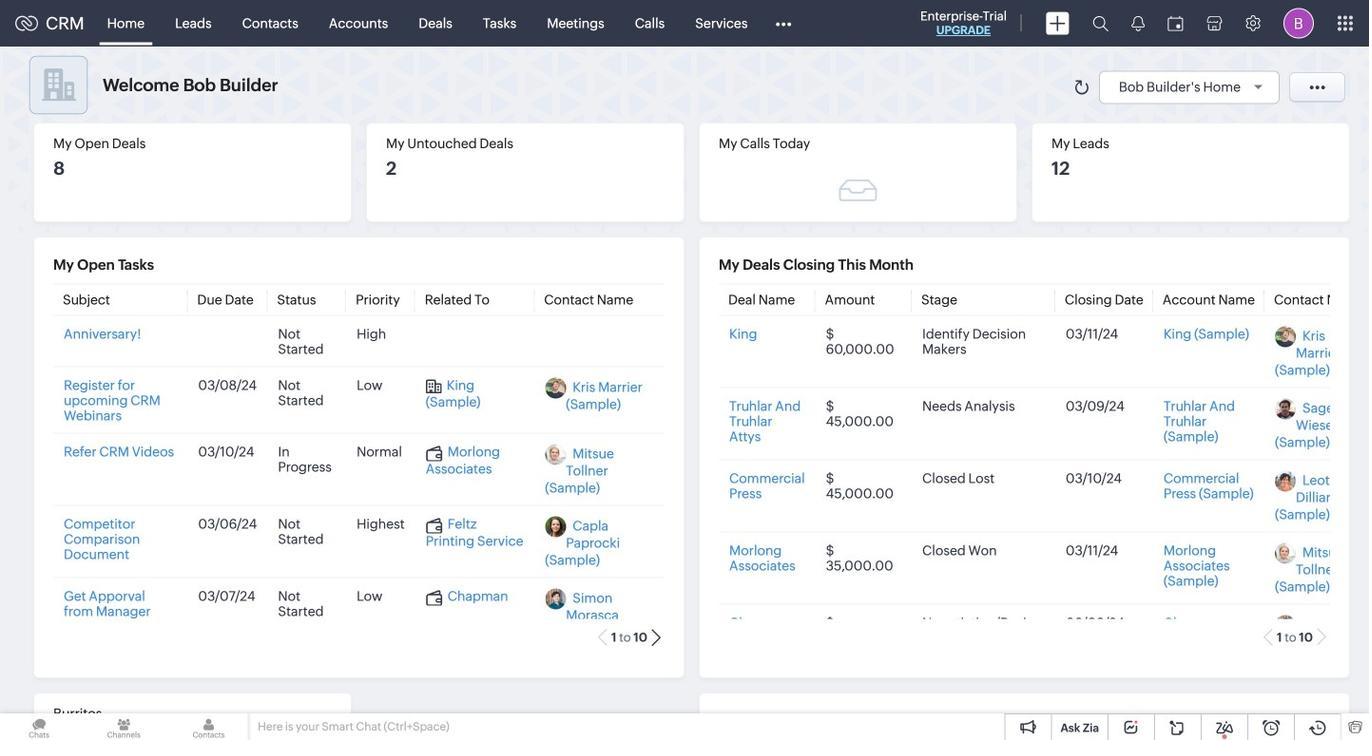 Task type: describe. For each thing, give the bounding box(es) containing it.
channels image
[[85, 714, 163, 741]]

calendar image
[[1168, 16, 1184, 31]]

contacts image
[[170, 714, 248, 741]]

create menu element
[[1035, 0, 1081, 46]]

search element
[[1081, 0, 1120, 47]]

signals element
[[1120, 0, 1157, 47]]

Other Modules field
[[763, 8, 804, 39]]



Task type: locate. For each thing, give the bounding box(es) containing it.
create menu image
[[1046, 12, 1070, 35]]

search image
[[1093, 15, 1109, 31]]

profile image
[[1284, 8, 1314, 39]]

profile element
[[1273, 0, 1326, 46]]

chats image
[[0, 714, 78, 741]]

logo image
[[15, 16, 38, 31]]

signals image
[[1132, 15, 1145, 31]]



Task type: vqa. For each thing, say whether or not it's contained in the screenshot.
Territory Management link
no



